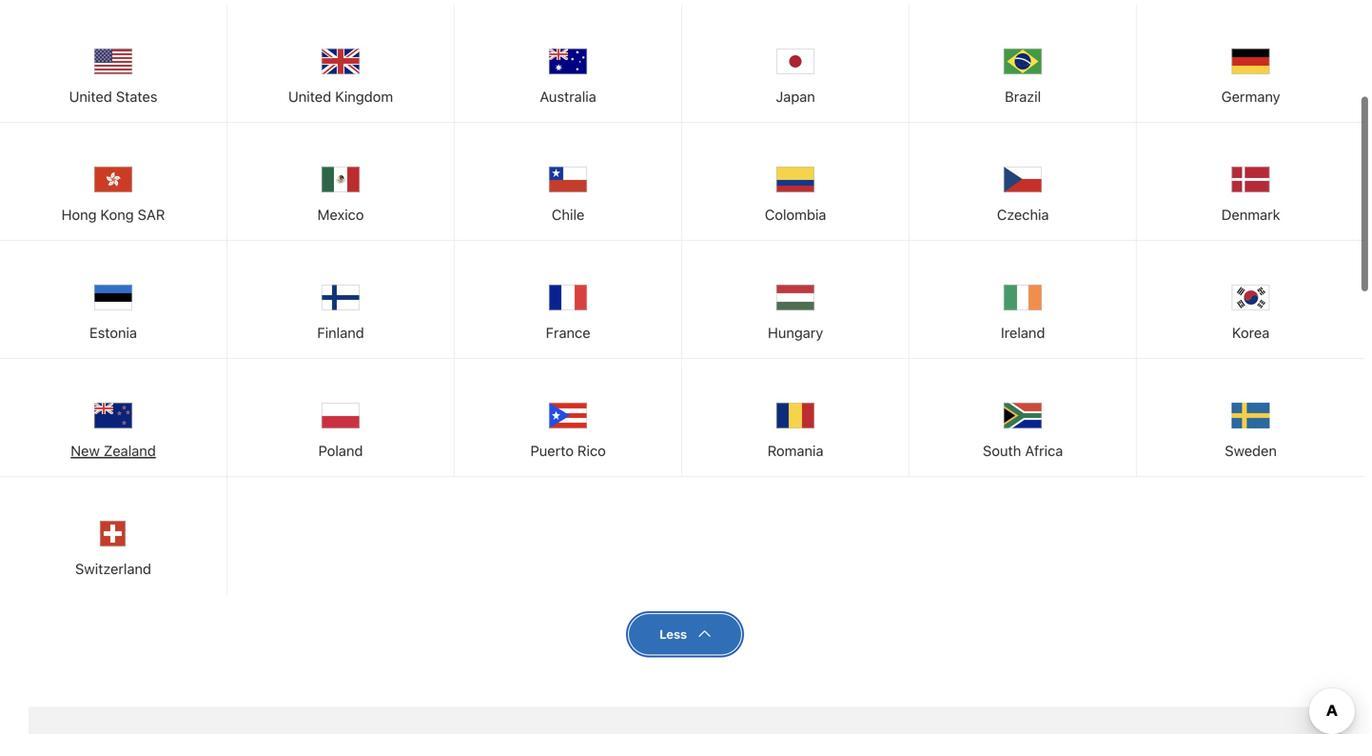 Task type: vqa. For each thing, say whether or not it's contained in the screenshot.
countries/regions at left
no



Task type: describe. For each thing, give the bounding box(es) containing it.
germany link
[[1138, 5, 1365, 119]]

poland
[[319, 442, 363, 459]]

ie image
[[1005, 279, 1043, 317]]

zealand
[[104, 442, 156, 459]]

hong kong sar link
[[0, 123, 227, 237]]

united states
[[69, 88, 158, 105]]

germany
[[1222, 88, 1281, 105]]

united kingdom link
[[228, 5, 454, 119]]

kingdom
[[335, 88, 393, 105]]

se image
[[1233, 397, 1271, 435]]

puerto rico link
[[455, 359, 682, 473]]

united states link
[[0, 5, 227, 119]]

czechia
[[998, 206, 1050, 223]]

co image
[[777, 161, 815, 199]]

japan
[[776, 88, 816, 105]]

romania link
[[683, 359, 909, 473]]

states
[[116, 88, 158, 105]]

pl image
[[322, 397, 360, 435]]

africa
[[1026, 442, 1064, 459]]

brazil
[[1006, 88, 1042, 105]]

united for united kingdom
[[288, 88, 331, 105]]

sar
[[138, 206, 165, 223]]

cl image
[[549, 161, 587, 199]]

estonia link
[[0, 241, 227, 355]]

new zealand link
[[0, 359, 227, 473]]

hungary link
[[683, 241, 909, 355]]

south
[[984, 442, 1022, 459]]

mexico link
[[228, 123, 454, 237]]

korea
[[1233, 324, 1270, 341]]

france link
[[455, 241, 682, 355]]

france
[[546, 324, 591, 341]]

ireland
[[1001, 324, 1046, 341]]

finland link
[[228, 241, 454, 355]]

switzerland
[[75, 561, 151, 577]]

australia link
[[455, 5, 682, 119]]

hungary
[[768, 324, 824, 341]]

ch image
[[94, 515, 132, 553]]

new zealand
[[71, 442, 156, 459]]

hk image
[[94, 161, 132, 199]]

gb image
[[322, 43, 360, 81]]

fi image
[[322, 279, 360, 317]]

kr image
[[1233, 279, 1271, 317]]

denmark
[[1222, 206, 1281, 223]]

mexico
[[318, 206, 364, 223]]

united kingdom
[[288, 88, 393, 105]]

switzerland link
[[0, 477, 227, 591]]

colombia
[[765, 206, 827, 223]]



Task type: locate. For each thing, give the bounding box(es) containing it.
hu image
[[777, 279, 815, 317]]

sweden link
[[1138, 359, 1365, 473]]

1 united from the left
[[69, 88, 112, 105]]

united down gb icon on the left top
[[288, 88, 331, 105]]

united inside united kingdom link
[[288, 88, 331, 105]]

ro image
[[777, 397, 815, 435]]

less
[[660, 627, 687, 641]]

south africa link
[[910, 359, 1137, 473]]

poland link
[[228, 359, 454, 473]]

cz image
[[1005, 161, 1043, 199]]

australia
[[540, 88, 597, 105]]

1 horizontal spatial united
[[288, 88, 331, 105]]

de image
[[1233, 43, 1271, 81]]

new
[[71, 442, 100, 459]]

south africa
[[984, 442, 1064, 459]]

fr image
[[549, 279, 587, 317]]

au image
[[549, 43, 587, 81]]

ee image
[[94, 279, 132, 317]]

hong kong sar
[[62, 206, 165, 223]]

less button
[[629, 614, 742, 655]]

chile link
[[455, 123, 682, 237]]

colombia link
[[683, 123, 909, 237]]

ireland link
[[910, 241, 1137, 355]]

czechia link
[[910, 123, 1137, 237]]

jp image
[[777, 43, 815, 81]]

puerto rico
[[531, 442, 606, 459]]

united down us "image"
[[69, 88, 112, 105]]

denmark link
[[1138, 123, 1365, 237]]

romania
[[768, 442, 824, 459]]

pr image
[[549, 397, 587, 435]]

united inside "united states" link
[[69, 88, 112, 105]]

mx image
[[322, 161, 360, 199]]

nz image
[[94, 397, 132, 435]]

za image
[[1005, 397, 1043, 435]]

united
[[69, 88, 112, 105], [288, 88, 331, 105]]

estonia
[[89, 324, 137, 341]]

dk image
[[1233, 161, 1271, 199]]

br image
[[1005, 43, 1043, 81]]

kong
[[100, 206, 134, 223]]

rico
[[578, 442, 606, 459]]

brazil link
[[910, 5, 1137, 119]]

sweden
[[1226, 442, 1278, 459]]

chile
[[552, 206, 585, 223]]

finland
[[317, 324, 364, 341]]

japan link
[[683, 5, 909, 119]]

united for united states
[[69, 88, 112, 105]]

hong
[[62, 206, 97, 223]]

0 horizontal spatial united
[[69, 88, 112, 105]]

2 united from the left
[[288, 88, 331, 105]]

puerto
[[531, 442, 574, 459]]

us image
[[94, 43, 132, 81]]

korea link
[[1138, 241, 1365, 355]]



